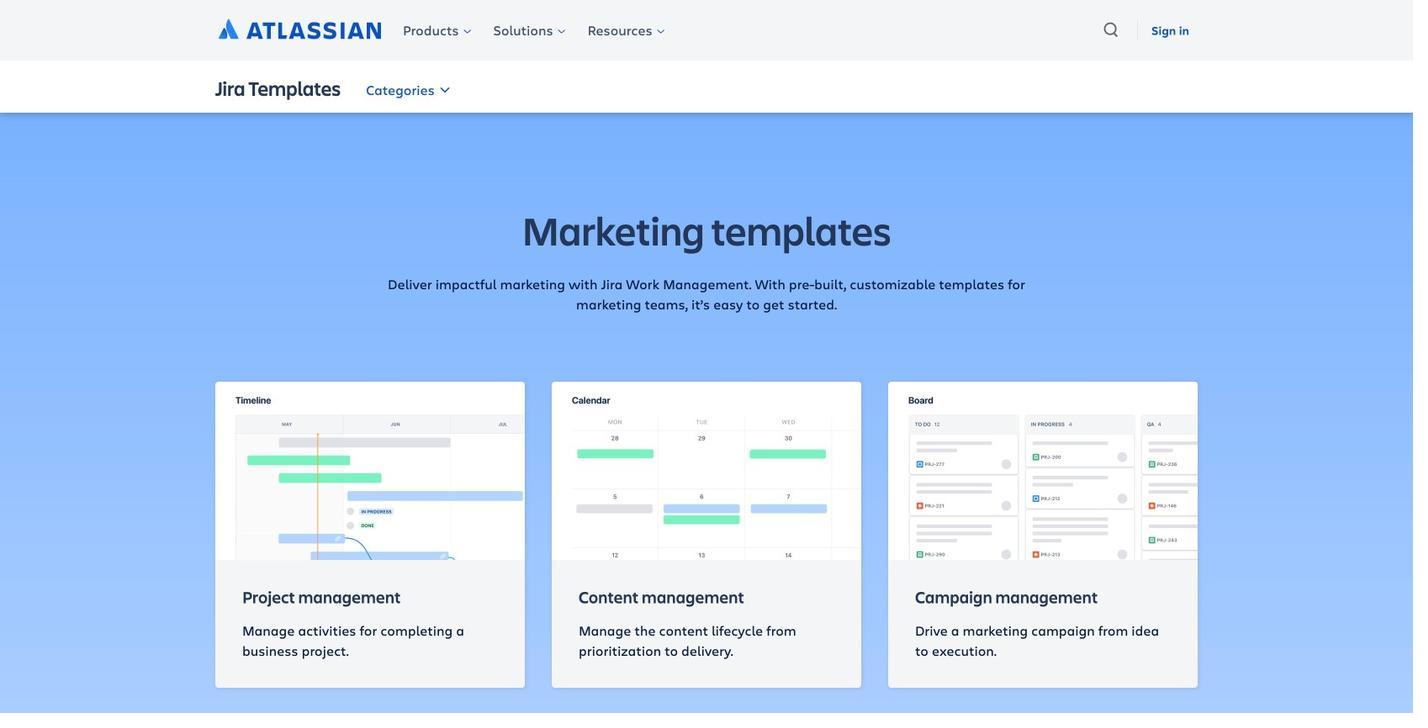 Task type: vqa. For each thing, say whether or not it's contained in the screenshot.
the Atlassian logo
yes



Task type: locate. For each thing, give the bounding box(es) containing it.
atlassian logo image
[[219, 19, 381, 39]]



